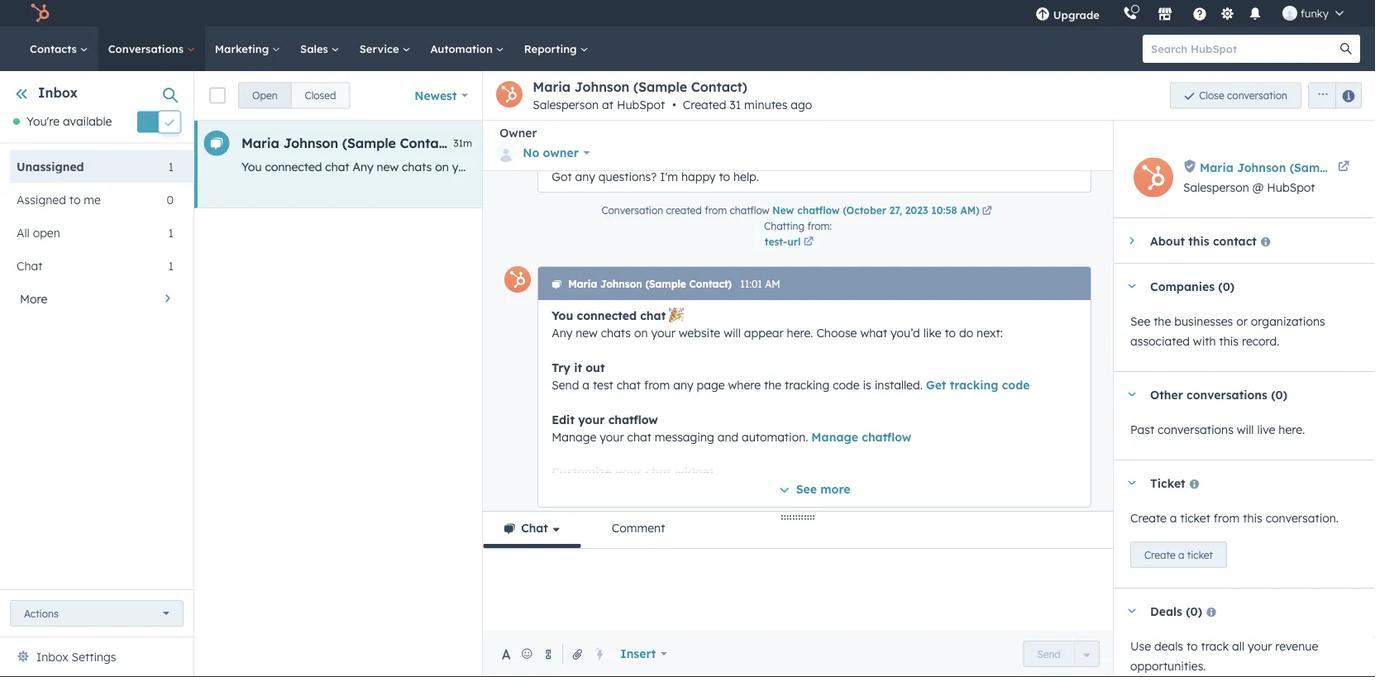 Task type: vqa. For each thing, say whether or not it's contained in the screenshot.
SSL
no



Task type: describe. For each thing, give the bounding box(es) containing it.
all open
[[17, 225, 60, 240]]

a inside try it out send a test chat from any page where the tracking code is installed. get tracking code
[[582, 377, 590, 392]]

past conversations will live here.
[[1130, 423, 1305, 437]]

record.
[[1242, 334, 1279, 349]]

live
[[1257, 423, 1275, 437]]

behaviour
[[617, 534, 672, 548]]

chat inside try it out send a test chat from any page where the tracking code is installed. get tracking code
[[617, 377, 641, 392]]

test inside try it out send a test chat from any page where the tracking code is installed. get tracking code
[[593, 377, 613, 392]]

the inside try it out send a test chat from any page where the tracking code is installed. get tracking code
[[764, 377, 781, 392]]

2 horizontal spatial on
[[712, 534, 726, 548]]

create for create a ticket from this conversation.
[[1130, 511, 1167, 525]]

maria johnson (sample contact) 31m
[[241, 135, 472, 151]]

chatflow up from:
[[797, 204, 840, 216]]

no owner button
[[496, 141, 590, 165]]

funky town image
[[1282, 6, 1297, 21]]

salesperson @ hubspot
[[1183, 180, 1315, 195]]

new inside you connected chat 🎉 any new chats on your website will appear here. choose what you'd like to do next:
[[576, 325, 598, 340]]

1 customize from the top
[[552, 464, 612, 479]]

chat button
[[483, 512, 581, 548]]

ago
[[791, 98, 812, 112]]

like inside you connected chat 🎉 any new chats on your website will appear here. choose what you'd like to do next:
[[923, 325, 941, 340]]

happy
[[681, 169, 716, 184]]

calling icon image
[[1123, 6, 1138, 21]]

close conversation
[[1199, 89, 1287, 102]]

Closed button
[[291, 82, 350, 109]]

here. inside you connected chat 🎉 any new chats on your website will appear here. choose what you'd like to do next:
[[787, 325, 813, 340]]

appear inside live chat from maria johnson (sample contact) with context you connected chat
any new chats on your website will appear here. choose what you'd like to do next:

try it out 
send a test chat from any page where the tracking code is installed: https://app.hubs row
[[545, 160, 585, 174]]

your inside row
[[452, 160, 476, 174]]

🎉
[[669, 308, 681, 322]]

installed:
[[1181, 160, 1229, 174]]

deals (0)
[[1150, 604, 1202, 618]]

close
[[1199, 89, 1224, 102]]

conta
[[1341, 160, 1375, 174]]

marketplaces button
[[1148, 0, 1182, 26]]

send inside try it out send a test chat from any page where the tracking code is installed. get tracking code
[[552, 377, 579, 392]]

(sample for maria johnson (sample contact) salesperson at hubspot • created 31 minutes ago
[[633, 79, 687, 95]]

on inside row
[[435, 160, 449, 174]]

31m
[[453, 137, 472, 149]]

got
[[552, 169, 572, 184]]

get tracking code link
[[926, 377, 1030, 392]]

service link
[[349, 26, 420, 71]]

create for create a ticket
[[1144, 549, 1175, 561]]

actions
[[24, 607, 58, 620]]

0 vertical spatial chat
[[17, 258, 43, 273]]

your inside you connected chat 🎉 any new chats on your website will appear here. choose what you'd like to do next:
[[651, 325, 675, 340]]

settings
[[72, 650, 116, 664]]

johnson for maria johnson (sample conta
[[1237, 160, 1286, 174]]

installed.
[[875, 377, 923, 392]]

what inside row
[[661, 160, 688, 174]]

service
[[359, 42, 402, 55]]

companies (0) button
[[1114, 264, 1358, 308]]

insert button
[[610, 637, 678, 671]]

this inside dropdown button
[[1188, 233, 1209, 248]]

chat inside button
[[521, 521, 548, 535]]

(0) for companies (0)
[[1218, 279, 1235, 293]]

1 for chat
[[168, 258, 174, 273]]

will inside row
[[525, 160, 542, 174]]

you connected chat 🎉 any new chats on your website will appear here. choose what you'd like to do next:
[[552, 308, 1003, 340]]

new inside row
[[377, 160, 399, 174]]

to inside you connected chat 🎉 any new chats on your website will appear here. choose what you'd like to do next:
[[945, 325, 956, 340]]

new chatflow (october 27, 2023 10:58 am) link
[[772, 204, 995, 219]]

you'd inside row
[[692, 160, 721, 174]]

ticket for create a ticket
[[1187, 549, 1213, 561]]

and for color
[[662, 482, 684, 496]]

2023
[[905, 204, 928, 216]]

you're available image
[[13, 118, 20, 125]]

inbox for inbox
[[38, 84, 78, 101]]

newest button
[[404, 79, 479, 112]]

chats inside row
[[402, 160, 432, 174]]

search image
[[1340, 43, 1352, 55]]

Search HubSpot search field
[[1143, 35, 1345, 63]]

widget.
[[785, 482, 824, 496]]

companies (0)
[[1150, 279, 1235, 293]]

2 vertical spatial this
[[1243, 511, 1262, 525]]

test inside live chat from maria johnson (sample contact) with context you connected chat
any new chats on your website will appear here. choose what you'd like to do next:

try it out 
send a test chat from any page where the tracking code is installed: https://app.hubs row
[[900, 160, 920, 174]]

help image
[[1192, 7, 1207, 22]]

search button
[[1332, 35, 1360, 63]]

chat inside you connected chat 🎉 any new chats on your website will appear here. choose what you'd like to do next:
[[640, 308, 666, 322]]

next: inside row
[[778, 160, 804, 174]]

test-
[[765, 235, 787, 248]]

31
[[730, 98, 741, 112]]

1 horizontal spatial hubspot
[[1267, 180, 1315, 195]]

(0) for deals (0)
[[1186, 604, 1202, 618]]

i'm
[[660, 169, 678, 184]]

caret image for the ticket dropdown button
[[1127, 481, 1137, 485]]

availability.
[[796, 534, 858, 548]]

conversation.
[[1266, 511, 1339, 525]]

maria for maria johnson (sample contact) 11:01 am
[[568, 278, 597, 290]]

insert
[[620, 647, 656, 661]]

from inside try it out send a test chat from any page where the tracking code is installed. get tracking code
[[644, 377, 670, 392]]

you for you connected chat any new chats on your website will appear here. choose what you'd like to do next:  try it out  send a test chat from any page where the tracking code is installed: https://app.hubs
[[241, 160, 262, 174]]

tracking inside row
[[1091, 160, 1136, 174]]

your right the of
[[730, 482, 754, 496]]

the inside customize your chat widget customize the color and style of your chat widget.
[[612, 482, 629, 496]]

no owner
[[523, 146, 579, 160]]

automation link
[[420, 26, 514, 71]]

create a ticket from this conversation.
[[1130, 511, 1339, 525]]

you'd inside you connected chat 🎉 any new chats on your website will appear here. choose what you'd like to do next:
[[891, 325, 920, 340]]

johnson for maria johnson (sample contact) 31m
[[283, 135, 338, 151]]

conversations link
[[98, 26, 205, 71]]

where inside try it out send a test chat from any page where the tracking code is installed. get tracking code
[[728, 377, 761, 392]]

group containing open
[[238, 82, 350, 109]]

any inside row
[[980, 160, 1000, 174]]

inbox settings link
[[36, 647, 116, 667]]

you connected chat any new chats on your website will appear here. choose what you'd like to do next:  try it out  send a test chat from any page where the tracking code is installed: https://app.hubs
[[241, 160, 1325, 174]]

0 horizontal spatial tracking
[[785, 377, 829, 392]]

edit your chatflow manage your chat messaging and automation. manage chatflow
[[552, 412, 911, 444]]

to inside row
[[746, 160, 757, 174]]

owner
[[543, 146, 579, 160]]

(sample for maria johnson (sample contact) 31m
[[342, 135, 396, 151]]

open
[[33, 225, 60, 240]]

style
[[687, 482, 712, 496]]

see more button
[[779, 479, 850, 500]]

appear inside you connected chat 🎉 any new chats on your website will appear here. choose what you'd like to do next:
[[744, 325, 784, 340]]

contacts link
[[20, 26, 98, 71]]

1 for unassigned
[[168, 159, 174, 174]]

you for you connected chat 🎉 any new chats on your website will appear here. choose what you'd like to do next:
[[552, 308, 573, 322]]

conversation
[[1227, 89, 1287, 102]]

hubspot link
[[20, 3, 62, 23]]

close conversation button
[[1170, 82, 1301, 109]]

all
[[1232, 639, 1244, 654]]

johnson for maria johnson (sample contact) 11:01 am
[[600, 278, 642, 290]]

out inside live chat from maria johnson (sample contact) with context you connected chat
any new chats on your website will appear here. choose what you'd like to do next:

try it out 
send a test chat from any page where the tracking code is installed: https://app.hubs row
[[837, 160, 855, 174]]

maria johnson (sample contact) 11:01 am
[[568, 278, 780, 290]]

sales
[[300, 42, 331, 55]]

try inside row
[[807, 160, 823, 174]]

from:
[[807, 220, 832, 232]]

send inside button
[[1037, 648, 1061, 660]]

funky
[[1301, 6, 1329, 20]]

help.
[[733, 169, 759, 184]]

menu containing funky
[[1023, 0, 1355, 26]]

and for messaging
[[717, 430, 739, 444]]

1 horizontal spatial salesperson
[[1183, 180, 1249, 195]]

2 vertical spatial here.
[[1279, 423, 1305, 437]]

0 horizontal spatial code
[[833, 377, 860, 392]]

main content containing maria johnson (sample contact)
[[194, 71, 1375, 677]]

help button
[[1186, 0, 1214, 26]]

notifications image
[[1248, 7, 1262, 22]]

set up chat behaviour based on your team's availability.
[[552, 534, 861, 548]]

2 group from the left
[[1301, 82, 1362, 109]]

actions button
[[10, 600, 184, 627]]

0
[[167, 192, 174, 207]]

hubspot inside maria johnson (sample contact) salesperson at hubspot • created 31 minutes ago
[[617, 98, 665, 112]]

color
[[632, 482, 659, 496]]

your up color
[[615, 464, 642, 479]]

chatting
[[764, 220, 805, 232]]

associated
[[1130, 334, 1190, 349]]

ticket button
[[1114, 461, 1358, 505]]

Open button
[[238, 82, 291, 109]]

conversation created from chatflow
[[601, 204, 772, 216]]

what inside you connected chat 🎉 any new chats on your website will appear here. choose what you'd like to do next:
[[860, 325, 887, 340]]

created
[[683, 98, 726, 112]]

about this contact button
[[1114, 218, 1358, 263]]



Task type: locate. For each thing, give the bounding box(es) containing it.
see inside "see the businesses or organizations associated with this record."
[[1130, 314, 1150, 329]]

use
[[1130, 639, 1151, 654]]

is inside row
[[1170, 160, 1178, 174]]

ticket up create a ticket button at bottom
[[1180, 511, 1210, 525]]

ticket
[[1150, 476, 1185, 490]]

chatflow down installed.
[[862, 430, 911, 444]]

this
[[1188, 233, 1209, 248], [1219, 334, 1239, 349], [1243, 511, 1262, 525]]

website down 🎉
[[679, 325, 720, 340]]

caret image inside deals (0) dropdown button
[[1127, 609, 1137, 613]]

manage down edit
[[552, 430, 596, 444]]

customize your chat widget customize the color and style of your chat widget.
[[552, 464, 828, 496]]

the inside row
[[1071, 160, 1088, 174]]

1 vertical spatial page
[[697, 377, 725, 392]]

caret image left other
[[1127, 392, 1137, 396]]

to left "help."
[[719, 169, 730, 184]]

0 horizontal spatial send
[[552, 377, 579, 392]]

is inside try it out send a test chat from any page where the tracking code is installed. get tracking code
[[863, 377, 871, 392]]

0 vertical spatial chats
[[402, 160, 432, 174]]

1 vertical spatial chat
[[521, 521, 548, 535]]

a inside button
[[1178, 549, 1184, 561]]

0 horizontal spatial any
[[353, 160, 373, 174]]

hubspot
[[617, 98, 665, 112], [1267, 180, 1315, 195]]

(sample up 🎉
[[645, 278, 686, 290]]

upgrade
[[1053, 8, 1100, 21]]

see for see more
[[796, 482, 817, 496]]

new chatflow (october 27, 2023 10:58 am)
[[772, 204, 980, 216]]

3 1 from the top
[[168, 258, 174, 273]]

up
[[573, 534, 587, 548]]

will
[[525, 160, 542, 174], [724, 325, 741, 340], [1237, 423, 1254, 437]]

edit
[[552, 412, 575, 427]]

see for see the businesses or organizations associated with this record.
[[1130, 314, 1150, 329]]

contact) up created
[[691, 79, 747, 95]]

inbox settings
[[36, 650, 116, 664]]

choose
[[617, 160, 658, 174], [816, 325, 857, 340]]

contacts
[[30, 42, 80, 55]]

conversations for will
[[1158, 423, 1234, 437]]

(sample down closed button
[[342, 135, 396, 151]]

chats
[[402, 160, 432, 174], [601, 325, 631, 340]]

got any questions? i'm happy to help.
[[552, 169, 759, 184]]

do right "help."
[[760, 160, 774, 174]]

manage up more
[[811, 430, 858, 444]]

test-url link
[[764, 234, 832, 250]]

hubspot image
[[30, 3, 50, 23]]

maria johnson (sample contact) salesperson at hubspot • created 31 minutes ago
[[533, 79, 812, 112]]

conversations down other conversations (0)
[[1158, 423, 1234, 437]]

messaging
[[655, 430, 714, 444]]

customize down edit
[[552, 464, 612, 479]]

0 vertical spatial any
[[353, 160, 373, 174]]

caret image for "companies (0)" dropdown button
[[1127, 284, 1137, 288]]

(sample inside row
[[342, 135, 396, 151]]

group down sales
[[238, 82, 350, 109]]

create a ticket button
[[1130, 542, 1227, 568]]

1 vertical spatial customize
[[552, 482, 608, 496]]

any up messaging
[[673, 377, 693, 392]]

will down 11:01
[[724, 325, 741, 340]]

connected down maria johnson (sample contact) 31m
[[265, 160, 322, 174]]

any up link opens in a new window image
[[980, 160, 1000, 174]]

maria for maria johnson (sample contact) 31m
[[241, 135, 279, 151]]

comment button
[[591, 512, 686, 548]]

1 horizontal spatial try
[[807, 160, 823, 174]]

caret image left 'ticket'
[[1127, 481, 1137, 485]]

0 vertical spatial is
[[1170, 160, 1178, 174]]

any
[[980, 160, 1000, 174], [575, 169, 595, 184], [673, 377, 693, 392]]

1 horizontal spatial is
[[1170, 160, 1178, 174]]

johnson inside live chat from maria johnson (sample contact) with context you connected chat
any new chats on your website will appear here. choose what you'd like to do next:

try it out 
send a test chat from any page where the tracking code is installed: https://app.hubs row
[[283, 135, 338, 151]]

page inside row
[[1003, 160, 1032, 174]]

(0) up the live
[[1271, 387, 1287, 402]]

appear right no
[[545, 160, 585, 174]]

1 manage from the left
[[552, 430, 596, 444]]

on right based
[[712, 534, 726, 548]]

1 horizontal spatial send
[[858, 160, 886, 174]]

your down 🎉
[[651, 325, 675, 340]]

0 horizontal spatial new
[[377, 160, 399, 174]]

27,
[[889, 204, 902, 216]]

this right about on the top right of page
[[1188, 233, 1209, 248]]

caret image left deals
[[1127, 609, 1137, 613]]

appear down am
[[744, 325, 784, 340]]

any
[[353, 160, 373, 174], [552, 325, 572, 340]]

1 vertical spatial you
[[552, 308, 573, 322]]

marketplaces image
[[1157, 7, 1172, 22]]

chatflow left new
[[730, 204, 770, 216]]

widget
[[675, 464, 714, 479]]

like right happy
[[724, 160, 742, 174]]

conversations inside dropdown button
[[1187, 387, 1267, 402]]

10:58
[[931, 204, 957, 216]]

your right the all
[[1248, 639, 1272, 654]]

0 vertical spatial salesperson
[[533, 98, 599, 112]]

caret image
[[1127, 284, 1137, 288], [1127, 481, 1137, 485]]

1 vertical spatial will
[[724, 325, 741, 340]]

on down maria johnson (sample contact) 11:01 am
[[634, 325, 648, 340]]

and inside edit your chatflow manage your chat messaging and automation. manage chatflow
[[717, 430, 739, 444]]

2 horizontal spatial will
[[1237, 423, 1254, 437]]

2 manage from the left
[[811, 430, 858, 444]]

tracking
[[1091, 160, 1136, 174], [785, 377, 829, 392], [950, 377, 998, 392]]

2 vertical spatial send
[[1037, 648, 1061, 660]]

2 customize from the top
[[552, 482, 608, 496]]

like
[[724, 160, 742, 174], [923, 325, 941, 340]]

contact) inside maria johnson (sample contact) salesperson at hubspot • created 31 minutes ago
[[691, 79, 747, 95]]

1 group from the left
[[238, 82, 350, 109]]

chats inside you connected chat 🎉 any new chats on your website will appear here. choose what you'd like to do next:
[[601, 325, 631, 340]]

appear
[[545, 160, 585, 174], [744, 325, 784, 340]]

0 horizontal spatial appear
[[545, 160, 585, 174]]

menu
[[1023, 0, 1355, 26]]

johnson up @
[[1237, 160, 1286, 174]]

what up the created
[[661, 160, 688, 174]]

you'd right i'm
[[692, 160, 721, 174]]

conversation
[[601, 204, 663, 216]]

the
[[1071, 160, 1088, 174], [1154, 314, 1171, 329], [764, 377, 781, 392], [612, 482, 629, 496]]

0 horizontal spatial it
[[574, 360, 582, 375]]

like up get
[[923, 325, 941, 340]]

2 horizontal spatial send
[[1037, 648, 1061, 660]]

get
[[926, 377, 946, 392]]

see up associated
[[1130, 314, 1150, 329]]

1 horizontal spatial like
[[923, 325, 941, 340]]

1 horizontal spatial page
[[1003, 160, 1032, 174]]

here. up try it out send a test chat from any page where the tracking code is installed. get tracking code
[[787, 325, 813, 340]]

connected for you connected chat any new chats on your website will appear here. choose what you'd like to do next:  try it out  send a test chat from any page where the tracking code is installed: https://app.hubs
[[265, 160, 322, 174]]

next: inside you connected chat 🎉 any new chats on your website will appear here. choose what you'd like to do next:
[[977, 325, 1003, 340]]

your inside use deals to track all your revenue opportunities.
[[1248, 639, 1272, 654]]

try up edit
[[552, 360, 570, 375]]

chatflow up messaging
[[608, 412, 658, 427]]

connected for you connected chat 🎉 any new chats on your website will appear here. choose what you'd like to do next:
[[577, 308, 637, 322]]

1 vertical spatial salesperson
[[1183, 180, 1249, 195]]

on down the newest popup button
[[435, 160, 449, 174]]

inbox left settings
[[36, 650, 68, 664]]

0 vertical spatial you'd
[[692, 160, 721, 174]]

send group
[[1023, 641, 1100, 667]]

settings image
[[1220, 7, 1235, 22]]

code left installed.
[[833, 377, 860, 392]]

will inside you connected chat 🎉 any new chats on your website will appear here. choose what you'd like to do next:
[[724, 325, 741, 340]]

choose up try it out send a test chat from any page where the tracking code is installed. get tracking code
[[816, 325, 857, 340]]

maria inside maria johnson (sample conta link
[[1200, 160, 1234, 174]]

johnson inside maria johnson (sample contact) salesperson at hubspot • created 31 minutes ago
[[574, 79, 630, 95]]

0 vertical spatial ticket
[[1180, 511, 1210, 525]]

see left more
[[796, 482, 817, 496]]

caret image left about on the top right of page
[[1130, 236, 1134, 246]]

caret image for deals (0)
[[1127, 609, 1137, 613]]

website left no
[[480, 160, 521, 174]]

to left me
[[69, 192, 81, 207]]

is left installed.
[[863, 377, 871, 392]]

any inside live chat from maria johnson (sample contact) with context you connected chat
any new chats on your website will appear here. choose what you'd like to do next:

try it out 
send a test chat from any page where the tracking code is installed: https://app.hubs row
[[353, 160, 373, 174]]

1 vertical spatial ticket
[[1187, 549, 1213, 561]]

will left the live
[[1237, 423, 1254, 437]]

page inside try it out send a test chat from any page where the tracking code is installed. get tracking code
[[697, 377, 725, 392]]

and inside customize your chat widget customize the color and style of your chat widget.
[[662, 482, 684, 496]]

is
[[1170, 160, 1178, 174], [863, 377, 871, 392]]

salesperson left at
[[533, 98, 599, 112]]

it inside row
[[827, 160, 834, 174]]

connected inside you connected chat 🎉 any new chats on your website will appear here. choose what you'd like to do next:
[[577, 308, 637, 322]]

organizations
[[1251, 314, 1325, 329]]

caret image for about this contact
[[1130, 236, 1134, 246]]

do inside live chat from maria johnson (sample contact) with context you connected chat
any new chats on your website will appear here. choose what you'd like to do next:

try it out 
send a test chat from any page where the tracking code is installed: https://app.hubs row
[[760, 160, 774, 174]]

link opens in a new window image
[[982, 204, 992, 219], [804, 235, 814, 250], [804, 237, 814, 247]]

1 horizontal spatial on
[[634, 325, 648, 340]]

automation
[[430, 42, 496, 55]]

opportunities.
[[1130, 659, 1206, 673]]

caret image inside the ticket dropdown button
[[1127, 481, 1137, 485]]

contact
[[1213, 233, 1257, 248]]

you inside you connected chat 🎉 any new chats on your website will appear here. choose what you'd like to do next:
[[552, 308, 573, 322]]

caret image
[[1130, 236, 1134, 246], [1127, 392, 1137, 396], [1127, 609, 1137, 613]]

to up get
[[945, 325, 956, 340]]

try it out send a test chat from any page where the tracking code is installed. get tracking code
[[552, 360, 1030, 392]]

0 vertical spatial try
[[807, 160, 823, 174]]

0 horizontal spatial hubspot
[[617, 98, 665, 112]]

1 for all open
[[168, 225, 174, 240]]

0 horizontal spatial salesperson
[[533, 98, 599, 112]]

choose inside you connected chat 🎉 any new chats on your website will appear here. choose what you'd like to do next:
[[816, 325, 857, 340]]

caret image inside "companies (0)" dropdown button
[[1127, 284, 1137, 288]]

chat
[[17, 258, 43, 273], [521, 521, 548, 535]]

1 horizontal spatial tracking
[[950, 377, 998, 392]]

link opens in a new window image
[[982, 206, 992, 216]]

maria
[[533, 79, 571, 95], [241, 135, 279, 151], [1200, 160, 1234, 174], [568, 278, 597, 290]]

contact) inside live chat from maria johnson (sample contact) with context you connected chat
any new chats on your website will appear here. choose what you'd like to do next:

try it out 
send a test chat from any page where the tracking code is installed: https://app.hubs row
[[400, 135, 456, 151]]

inbox inside "inbox settings" link
[[36, 650, 68, 664]]

0 horizontal spatial manage
[[552, 430, 596, 444]]

0 vertical spatial customize
[[552, 464, 612, 479]]

to left track at bottom
[[1186, 639, 1198, 654]]

create down 'ticket'
[[1130, 511, 1167, 525]]

from
[[951, 160, 977, 174], [705, 204, 727, 216], [644, 377, 670, 392], [1214, 511, 1240, 525]]

0 horizontal spatial do
[[760, 160, 774, 174]]

1 vertical spatial hubspot
[[1267, 180, 1315, 195]]

you'd up installed.
[[891, 325, 920, 340]]

(0)
[[1218, 279, 1235, 293], [1271, 387, 1287, 402], [1186, 604, 1202, 618]]

from up am)
[[951, 160, 977, 174]]

1 vertical spatial do
[[959, 325, 973, 340]]

on inside you connected chat 🎉 any new chats on your website will appear here. choose what you'd like to do next:
[[634, 325, 648, 340]]

here. inside live chat from maria johnson (sample contact) with context you connected chat
any new chats on your website will appear here. choose what you'd like to do next:

try it out 
send a test chat from any page where the tracking code is installed: https://app.hubs row
[[588, 160, 614, 174]]

2 horizontal spatial this
[[1243, 511, 1262, 525]]

your right edit
[[578, 412, 605, 427]]

contact) for maria johnson (sample contact) 11:01 am
[[689, 278, 732, 290]]

ticket for create a ticket from this conversation.
[[1180, 511, 1210, 525]]

try up from:
[[807, 160, 823, 174]]

0 vertical spatial do
[[760, 160, 774, 174]]

contact) down newest
[[400, 135, 456, 151]]

contact) for maria johnson (sample contact) salesperson at hubspot • created 31 minutes ago
[[691, 79, 747, 95]]

main content
[[194, 71, 1375, 677]]

1 horizontal spatial it
[[827, 160, 834, 174]]

1 vertical spatial it
[[574, 360, 582, 375]]

and left "style"
[[662, 482, 684, 496]]

0 vertical spatial (0)
[[1218, 279, 1235, 293]]

from inside live chat from maria johnson (sample contact) with context you connected chat
any new chats on your website will appear here. choose what you'd like to do next:

try it out 
send a test chat from any page where the tracking code is installed: https://app.hubs row
[[951, 160, 977, 174]]

maria for maria johnson (sample contact) salesperson at hubspot • created 31 minutes ago
[[533, 79, 571, 95]]

you inside row
[[241, 160, 262, 174]]

use deals to track all your revenue opportunities.
[[1130, 639, 1318, 673]]

(sample up "•"
[[633, 79, 687, 95]]

1 vertical spatial inbox
[[36, 650, 68, 664]]

test
[[900, 160, 920, 174], [593, 377, 613, 392]]

website inside you connected chat 🎉 any new chats on your website will appear here. choose what you'd like to do next:
[[679, 325, 720, 340]]

other conversations (0) button
[[1114, 372, 1358, 417]]

1 vertical spatial try
[[552, 360, 570, 375]]

0 vertical spatial like
[[724, 160, 742, 174]]

connected inside row
[[265, 160, 322, 174]]

group down search icon on the top right of page
[[1301, 82, 1362, 109]]

owner
[[500, 126, 537, 140]]

1 horizontal spatial any
[[552, 325, 572, 340]]

send inside row
[[858, 160, 886, 174]]

0 vertical spatial new
[[377, 160, 399, 174]]

choose inside row
[[617, 160, 658, 174]]

caret image inside other conversations (0) dropdown button
[[1127, 392, 1137, 396]]

0 horizontal spatial connected
[[265, 160, 322, 174]]

see
[[1130, 314, 1150, 329], [796, 482, 817, 496]]

new
[[377, 160, 399, 174], [576, 325, 598, 340]]

out inside try it out send a test chat from any page where the tracking code is installed. get tracking code
[[586, 360, 605, 375]]

your left team's
[[729, 534, 753, 548]]

website inside row
[[480, 160, 521, 174]]

1 vertical spatial next:
[[977, 325, 1003, 340]]

hubspot down maria johnson (sample conta link
[[1267, 180, 1315, 195]]

reporting link
[[514, 26, 598, 71]]

other
[[1150, 387, 1183, 402]]

url
[[787, 235, 801, 248]]

any inside you connected chat 🎉 any new chats on your website will appear here. choose what you'd like to do next:
[[552, 325, 572, 340]]

it up edit
[[574, 360, 582, 375]]

1 vertical spatial you'd
[[891, 325, 920, 340]]

chat inside edit your chatflow manage your chat messaging and automation. manage chatflow
[[627, 430, 651, 444]]

to inside use deals to track all your revenue opportunities.
[[1186, 639, 1198, 654]]

is left installed:
[[1170, 160, 1178, 174]]

ticket down create a ticket from this conversation.
[[1187, 549, 1213, 561]]

to right happy
[[746, 160, 757, 174]]

based
[[675, 534, 709, 548]]

a inside row
[[889, 160, 896, 174]]

johnson up at
[[574, 79, 630, 95]]

0 horizontal spatial page
[[697, 377, 725, 392]]

2 1 from the top
[[168, 225, 174, 240]]

code
[[1139, 160, 1166, 174], [833, 377, 860, 392], [1002, 377, 1030, 392]]

maria inside maria johnson (sample contact) salesperson at hubspot • created 31 minutes ago
[[533, 79, 571, 95]]

1 vertical spatial contact)
[[400, 135, 456, 151]]

ticket inside button
[[1187, 549, 1213, 561]]

conversations for (0)
[[1187, 387, 1267, 402]]

available
[[63, 114, 112, 129]]

next:
[[778, 160, 804, 174], [977, 325, 1003, 340]]

0 horizontal spatial any
[[575, 169, 595, 184]]

do up get tracking code link
[[959, 325, 973, 340]]

will left got
[[525, 160, 542, 174]]

code left installed:
[[1139, 160, 1166, 174]]

see inside "button"
[[796, 482, 817, 496]]

any right got
[[575, 169, 595, 184]]

0 horizontal spatial like
[[724, 160, 742, 174]]

0 horizontal spatial what
[[661, 160, 688, 174]]

1 vertical spatial and
[[662, 482, 684, 496]]

next: up get tracking code link
[[977, 325, 1003, 340]]

0 vertical spatial create
[[1130, 511, 1167, 525]]

create inside button
[[1144, 549, 1175, 561]]

what up installed.
[[860, 325, 887, 340]]

0 horizontal spatial chat
[[17, 258, 43, 273]]

here. right the live
[[1279, 423, 1305, 437]]

create up deals
[[1144, 549, 1175, 561]]

calling icon button
[[1116, 2, 1144, 24]]

0 horizontal spatial (0)
[[1186, 604, 1202, 618]]

1 vertical spatial conversations
[[1158, 423, 1234, 437]]

1 horizontal spatial where
[[1035, 160, 1068, 174]]

0 vertical spatial website
[[480, 160, 521, 174]]

0 vertical spatial where
[[1035, 160, 1068, 174]]

0 vertical spatial contact)
[[691, 79, 747, 95]]

with
[[1193, 334, 1216, 349]]

(sample inside maria johnson (sample contact) salesperson at hubspot • created 31 minutes ago
[[633, 79, 687, 95]]

(sample for maria johnson (sample conta
[[1290, 160, 1337, 174]]

customize up the up
[[552, 482, 608, 496]]

johnson inside maria johnson (sample conta link
[[1237, 160, 1286, 174]]

past
[[1130, 423, 1154, 437]]

1 vertical spatial (0)
[[1271, 387, 1287, 402]]

2 horizontal spatial code
[[1139, 160, 1166, 174]]

here. right got
[[588, 160, 614, 174]]

salesperson inside maria johnson (sample contact) salesperson at hubspot • created 31 minutes ago
[[533, 98, 599, 112]]

deals (0) button
[[1114, 589, 1358, 633]]

1 vertical spatial appear
[[744, 325, 784, 340]]

0 vertical spatial caret image
[[1130, 236, 1134, 246]]

connected left 🎉
[[577, 308, 637, 322]]

1 caret image from the top
[[1127, 284, 1137, 288]]

•
[[672, 98, 676, 112]]

1 horizontal spatial (0)
[[1218, 279, 1235, 293]]

0 horizontal spatial choose
[[617, 160, 658, 174]]

contact) for maria johnson (sample contact) 31m
[[400, 135, 456, 151]]

marketing
[[215, 42, 272, 55]]

salesperson down installed:
[[1183, 180, 1249, 195]]

from down the ticket dropdown button
[[1214, 511, 1240, 525]]

2 horizontal spatial tracking
[[1091, 160, 1136, 174]]

businesses
[[1174, 314, 1233, 329]]

(sample for maria johnson (sample contact) 11:01 am
[[645, 278, 686, 290]]

1 vertical spatial 1
[[168, 225, 174, 240]]

all
[[17, 225, 30, 240]]

connected
[[265, 160, 322, 174], [577, 308, 637, 322]]

chat up more
[[17, 258, 43, 273]]

upgrade image
[[1035, 7, 1050, 22]]

1 horizontal spatial choose
[[816, 325, 857, 340]]

0 horizontal spatial website
[[480, 160, 521, 174]]

chats down maria johnson (sample contact) 11:01 am
[[601, 325, 631, 340]]

1 horizontal spatial next:
[[977, 325, 1003, 340]]

it inside try it out send a test chat from any page where the tracking code is installed. get tracking code
[[574, 360, 582, 375]]

choose left i'm
[[617, 160, 658, 174]]

1 horizontal spatial manage
[[811, 430, 858, 444]]

1 horizontal spatial chat
[[521, 521, 548, 535]]

me
[[84, 192, 101, 207]]

customize
[[552, 464, 612, 479], [552, 482, 608, 496]]

2 horizontal spatial (0)
[[1271, 387, 1287, 402]]

0 vertical spatial caret image
[[1127, 284, 1137, 288]]

chats down maria johnson (sample contact) 31m
[[402, 160, 432, 174]]

2 vertical spatial on
[[712, 534, 726, 548]]

0 horizontal spatial chats
[[402, 160, 432, 174]]

johnson down closed button
[[283, 135, 338, 151]]

2 caret image from the top
[[1127, 481, 1137, 485]]

your left messaging
[[600, 430, 624, 444]]

1 horizontal spatial see
[[1130, 314, 1150, 329]]

0 vertical spatial test
[[900, 160, 920, 174]]

notifications button
[[1241, 0, 1269, 26]]

do inside you connected chat 🎉 any new chats on your website will appear here. choose what you'd like to do next:
[[959, 325, 973, 340]]

caret image left companies
[[1127, 284, 1137, 288]]

1 1 from the top
[[168, 159, 174, 174]]

0 horizontal spatial out
[[586, 360, 605, 375]]

live chat from maria johnson (sample contact) with context you connected chat
any new chats on your website will appear here. choose what you'd like to do next:

try it out 
send a test chat from any page where the tracking code is installed: https://app.hubs row
[[194, 121, 1325, 208]]

inbox for inbox settings
[[36, 650, 68, 664]]

am
[[765, 278, 780, 290]]

1 vertical spatial caret image
[[1127, 481, 1137, 485]]

assigned to me
[[17, 192, 101, 207]]

code right get
[[1002, 377, 1030, 392]]

maria inside live chat from maria johnson (sample contact) with context you connected chat
any new chats on your website will appear here. choose what you'd like to do next:

try it out 
send a test chat from any page where the tracking code is installed: https://app.hubs row
[[241, 135, 279, 151]]

johnson for maria johnson (sample contact) salesperson at hubspot • created 31 minutes ago
[[574, 79, 630, 95]]

0 vertical spatial this
[[1188, 233, 1209, 248]]

contact) left 11:01
[[689, 278, 732, 290]]

(0) up businesses
[[1218, 279, 1235, 293]]

(sample left conta
[[1290, 160, 1337, 174]]

1 horizontal spatial code
[[1002, 377, 1030, 392]]

deals
[[1150, 604, 1182, 618]]

settings link
[[1217, 5, 1238, 22]]

contact)
[[691, 79, 747, 95], [400, 135, 456, 151], [689, 278, 732, 290]]

1 horizontal spatial chats
[[601, 325, 631, 340]]

1 vertical spatial send
[[552, 377, 579, 392]]

maria for maria johnson (sample conta
[[1200, 160, 1234, 174]]

from right the created
[[705, 204, 727, 216]]

the inside "see the businesses or organizations associated with this record."
[[1154, 314, 1171, 329]]

1 vertical spatial new
[[576, 325, 598, 340]]

this inside "see the businesses or organizations associated with this record."
[[1219, 334, 1239, 349]]

try inside try it out send a test chat from any page where the tracking code is installed. get tracking code
[[552, 360, 570, 375]]

2 horizontal spatial here.
[[1279, 423, 1305, 437]]

any inside try it out send a test chat from any page where the tracking code is installed. get tracking code
[[673, 377, 693, 392]]

on
[[435, 160, 449, 174], [634, 325, 648, 340], [712, 534, 726, 548]]

group
[[238, 82, 350, 109], [1301, 82, 1362, 109]]

or
[[1236, 314, 1248, 329]]

inbox up 'you're available'
[[38, 84, 78, 101]]

https://app.hubs
[[1233, 160, 1325, 174]]

this down the ticket dropdown button
[[1243, 511, 1262, 525]]

1 horizontal spatial will
[[724, 325, 741, 340]]

from up messaging
[[644, 377, 670, 392]]

0 vertical spatial choose
[[617, 160, 658, 174]]

send
[[858, 160, 886, 174], [552, 377, 579, 392], [1037, 648, 1061, 660]]

am)
[[960, 204, 980, 216]]

you're
[[26, 114, 60, 129]]

out
[[837, 160, 855, 174], [586, 360, 605, 375]]

0 horizontal spatial is
[[863, 377, 871, 392]]

caret image inside about this contact dropdown button
[[1130, 236, 1134, 246]]

like inside row
[[724, 160, 742, 174]]

this down or
[[1219, 334, 1239, 349]]

closed
[[305, 89, 336, 102]]

code inside row
[[1139, 160, 1166, 174]]

at
[[602, 98, 613, 112]]

chat left set
[[521, 521, 548, 535]]

0 horizontal spatial will
[[525, 160, 542, 174]]

2 vertical spatial will
[[1237, 423, 1254, 437]]

1 horizontal spatial what
[[860, 325, 887, 340]]

where inside row
[[1035, 160, 1068, 174]]

1 vertical spatial test
[[593, 377, 613, 392]]

revenue
[[1275, 639, 1318, 654]]



